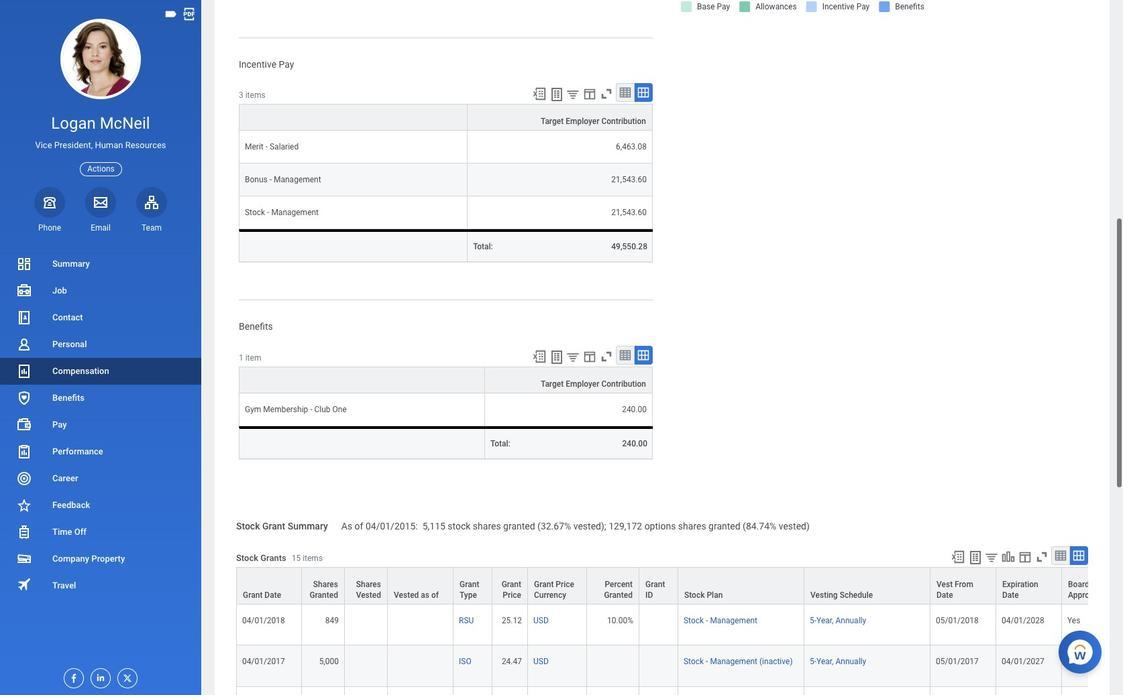 Task type: vqa. For each thing, say whether or not it's contained in the screenshot.
Tab List inside the "Learning Admin" main content
no



Task type: describe. For each thing, give the bounding box(es) containing it.
0 vertical spatial click to view/edit grid preferences image
[[582, 350, 597, 365]]

04/01/2028
[[1002, 617, 1045, 626]]

performance image
[[16, 444, 32, 460]]

compensation
[[52, 366, 109, 376]]

feedback
[[52, 501, 90, 511]]

management down salaried
[[274, 175, 321, 185]]

summary image
[[16, 256, 32, 272]]

vested as of
[[394, 591, 439, 601]]

1 horizontal spatial click to view/edit grid preferences image
[[1018, 550, 1033, 565]]

phone logan mcneil element
[[34, 223, 65, 233]]

grant price currency column header
[[528, 568, 587, 606]]

mcneil
[[100, 114, 150, 133]]

stock plan
[[684, 591, 723, 601]]

job
[[52, 286, 67, 296]]

options
[[645, 522, 676, 532]]

granted for percent
[[604, 591, 633, 601]]

as
[[421, 591, 429, 601]]

target for benefits
[[541, 380, 564, 389]]

linkedin image
[[91, 670, 106, 684]]

row containing gym membership - club one
[[239, 394, 653, 427]]

toolbar for incentive pay
[[526, 83, 653, 104]]

1 item
[[239, 354, 261, 363]]

management inside stock - management link
[[710, 617, 758, 626]]

approved
[[1068, 591, 1103, 601]]

granted for shares
[[310, 591, 338, 601]]

grant id
[[646, 581, 665, 601]]

04/01/2018
[[242, 617, 285, 626]]

expiration date button
[[996, 568, 1062, 605]]

stock - management link
[[684, 614, 758, 626]]

stock up stock grants 15 items
[[236, 522, 260, 532]]

stock grant summary element
[[341, 514, 810, 534]]

shares vested column header
[[345, 568, 388, 606]]

type
[[460, 591, 477, 601]]

tag image
[[164, 7, 178, 21]]

usd for 24.47
[[533, 658, 549, 667]]

grant price column header
[[493, 568, 528, 606]]

2 vertical spatial toolbar
[[945, 547, 1088, 568]]

membership
[[263, 405, 308, 415]]

shares granted
[[310, 581, 338, 601]]

(inactive)
[[760, 658, 793, 667]]

view team image
[[144, 194, 160, 211]]

company
[[52, 554, 89, 564]]

240.00 for gym membership - club one
[[622, 405, 647, 415]]

5-year, annually link for 05/01/2017
[[810, 655, 866, 667]]

target employer contribution row for benefits
[[239, 367, 653, 394]]

select to filter grid data image for incentive pay
[[566, 87, 580, 102]]

0 horizontal spatial items
[[245, 91, 265, 100]]

x image
[[118, 670, 133, 684]]

05/01/2018
[[936, 617, 979, 626]]

grant for grant id
[[646, 581, 665, 590]]

board approved
[[1068, 581, 1103, 601]]

stock plan button
[[678, 568, 804, 605]]

5- for 05/01/2018
[[810, 617, 817, 626]]

vesting schedule column header
[[805, 568, 931, 606]]

incentive pay
[[239, 59, 294, 69]]

item
[[245, 354, 261, 363]]

grant price
[[502, 581, 521, 601]]

grant price button
[[493, 568, 527, 605]]

contribution for incentive pay
[[601, 117, 646, 126]]

logan mcneil
[[51, 114, 150, 133]]

vice president, human resources
[[35, 140, 166, 150]]

table image
[[619, 86, 632, 100]]

expand table image for incentive pay
[[637, 86, 650, 100]]

yes for 04/01/2027
[[1068, 658, 1081, 667]]

gym
[[245, 405, 261, 415]]

team link
[[136, 187, 167, 233]]

vested inside popup button
[[394, 591, 419, 601]]

shares for shares vested
[[356, 581, 381, 590]]

row containing merit - salaried
[[239, 131, 653, 164]]

gym membership - club one
[[245, 405, 347, 415]]

performance link
[[0, 439, 201, 466]]

phone button
[[34, 187, 65, 233]]

employer for incentive pay
[[566, 117, 600, 126]]

5-year, annually for 05/01/2018
[[810, 617, 866, 626]]

vest from date column header
[[931, 568, 996, 606]]

5-year, annually for 05/01/2017
[[810, 658, 866, 667]]

849
[[325, 617, 339, 626]]

career link
[[0, 466, 201, 493]]

grant price currency
[[534, 581, 574, 601]]

actions
[[87, 164, 115, 174]]

stock - management (inactive) link
[[684, 655, 793, 667]]

performance
[[52, 447, 103, 457]]

navigation pane region
[[0, 0, 201, 696]]

export to worksheets image
[[549, 87, 565, 103]]

shares vested
[[356, 581, 381, 601]]

05/01/2017
[[936, 658, 979, 667]]

1 shares from the left
[[473, 522, 501, 532]]

feedback link
[[0, 493, 201, 519]]

49,550.28
[[611, 243, 648, 252]]

5-year, annually link for 05/01/2018
[[810, 614, 866, 626]]

management down bonus - management
[[271, 208, 319, 218]]

shares vested button
[[345, 568, 387, 605]]

feedback image
[[16, 498, 32, 514]]

5- for 05/01/2017
[[810, 658, 817, 667]]

stock down stock plan
[[684, 617, 704, 626]]

2 vertical spatial fullscreen image
[[1035, 550, 1049, 565]]

1 horizontal spatial stock - management
[[684, 617, 758, 626]]

career
[[52, 474, 78, 484]]

expiration date
[[1003, 581, 1039, 601]]

date for grant date
[[265, 591, 281, 601]]

stock plan column header
[[678, 568, 805, 606]]

target employer contribution for incentive pay
[[541, 117, 646, 126]]

pay image
[[16, 417, 32, 433]]

2 vertical spatial select to filter grid data image
[[984, 551, 999, 565]]

grant for grant type
[[460, 581, 479, 590]]

price for grant price
[[503, 591, 521, 601]]

grant date button
[[237, 568, 301, 605]]

rsu link
[[459, 614, 474, 626]]

travel
[[52, 581, 76, 591]]

shares granted button
[[302, 568, 344, 605]]

0 vertical spatial stock - management
[[245, 208, 319, 218]]

stock left grants
[[236, 554, 258, 564]]

target employer contribution row for incentive pay
[[239, 104, 653, 131]]

stock inside popup button
[[684, 591, 705, 601]]

grant type button
[[454, 568, 492, 605]]

1 horizontal spatial table image
[[1054, 550, 1068, 563]]

resources
[[125, 140, 166, 150]]

grant up grants
[[262, 522, 285, 532]]

export to excel image
[[532, 87, 547, 102]]

email button
[[85, 187, 116, 233]]

percent
[[605, 581, 633, 590]]

04/01/2015:
[[366, 522, 418, 532]]

items inside stock grants 15 items
[[303, 555, 323, 564]]

time off
[[52, 527, 87, 537]]

0 vertical spatial benefits
[[239, 322, 273, 332]]

stock down bonus
[[245, 208, 265, 218]]

6,463.08
[[616, 143, 647, 152]]

1
[[239, 354, 243, 363]]

grant type column header
[[454, 568, 493, 606]]

pay link
[[0, 412, 201, 439]]

grant price currency button
[[528, 568, 586, 605]]

iso
[[459, 658, 471, 667]]

board approved button
[[1062, 568, 1121, 605]]

bonus
[[245, 175, 268, 185]]

shares granted column header
[[302, 568, 345, 606]]

of inside popup button
[[431, 591, 439, 601]]

- left 'club'
[[310, 405, 312, 415]]

04/01/2027
[[1002, 658, 1045, 667]]

incentive
[[239, 59, 277, 69]]

(32.67%
[[538, 522, 571, 532]]

row containing shares granted
[[236, 568, 1121, 606]]

career image
[[16, 471, 32, 487]]

contact
[[52, 313, 83, 323]]

id
[[646, 591, 653, 601]]

percent granted column header
[[587, 568, 639, 606]]

2 vertical spatial expand table image
[[1072, 550, 1086, 563]]

target employer contribution button for benefits
[[485, 368, 652, 393]]

personal image
[[16, 337, 32, 353]]

summary link
[[0, 251, 201, 278]]



Task type: locate. For each thing, give the bounding box(es) containing it.
0 horizontal spatial vested
[[356, 591, 381, 601]]

0 vertical spatial target employer contribution button
[[468, 105, 652, 130]]

1 vertical spatial 240.00
[[622, 440, 648, 449]]

granted up 849
[[310, 591, 338, 601]]

3 items
[[239, 91, 265, 100]]

1 granted from the left
[[310, 591, 338, 601]]

contact link
[[0, 305, 201, 331]]

21,543.60 for bonus - management
[[612, 175, 647, 185]]

usd link
[[533, 614, 549, 626], [533, 655, 549, 667]]

- down stock plan
[[706, 617, 708, 626]]

1 vertical spatial target employer contribution
[[541, 380, 646, 389]]

1 horizontal spatial of
[[431, 591, 439, 601]]

10.00%
[[607, 617, 633, 626]]

1 vertical spatial total:
[[491, 440, 510, 449]]

expiration date column header
[[996, 568, 1062, 606]]

vest
[[937, 581, 953, 590]]

grant inside grant price currency
[[534, 581, 554, 590]]

0 vertical spatial 5-
[[810, 617, 817, 626]]

1 horizontal spatial granted
[[709, 522, 741, 532]]

2 5-year, annually link from the top
[[810, 655, 866, 667]]

management down plan
[[710, 617, 758, 626]]

0 vertical spatial employer
[[566, 117, 600, 126]]

annually for 05/01/2017
[[836, 658, 866, 667]]

1 vertical spatial export to worksheets image
[[968, 550, 984, 566]]

1 year, from the top
[[817, 617, 834, 626]]

0 horizontal spatial pay
[[52, 420, 67, 430]]

0 vertical spatial usd
[[533, 617, 549, 626]]

compensation image
[[16, 364, 32, 380]]

2 annually from the top
[[836, 658, 866, 667]]

1 vertical spatial toolbar
[[526, 346, 653, 367]]

1 vertical spatial summary
[[288, 522, 328, 532]]

0 horizontal spatial granted
[[310, 591, 338, 601]]

fullscreen image
[[599, 87, 614, 102], [599, 350, 614, 365], [1035, 550, 1049, 565]]

usd
[[533, 617, 549, 626], [533, 658, 549, 667]]

1 horizontal spatial date
[[937, 591, 953, 601]]

date inside expiration date
[[1003, 591, 1019, 601]]

contribution
[[601, 117, 646, 126], [601, 380, 646, 389]]

3 date from the left
[[1003, 591, 1019, 601]]

2 shares from the left
[[356, 581, 381, 590]]

- right merit at the left of the page
[[266, 143, 268, 152]]

1 vertical spatial target
[[541, 380, 564, 389]]

1 vertical spatial fullscreen image
[[599, 350, 614, 365]]

0 vertical spatial select to filter grid data image
[[566, 87, 580, 102]]

date up 04/01/2018
[[265, 591, 281, 601]]

usd link for 24.47
[[533, 655, 549, 667]]

shares for shares granted
[[313, 581, 338, 590]]

pay up "performance"
[[52, 420, 67, 430]]

shares
[[473, 522, 501, 532], [678, 522, 706, 532]]

0 horizontal spatial export to excel image
[[532, 350, 547, 365]]

0 horizontal spatial shares
[[473, 522, 501, 532]]

price up 25.12
[[503, 591, 521, 601]]

1 shares from the left
[[313, 581, 338, 590]]

0 vertical spatial fullscreen image
[[599, 87, 614, 102]]

1 vertical spatial 21,543.60
[[612, 208, 647, 218]]

- inside stock - management link
[[706, 617, 708, 626]]

1 vertical spatial usd link
[[533, 655, 549, 667]]

2 target from the top
[[541, 380, 564, 389]]

0 vertical spatial yes
[[1068, 617, 1081, 626]]

email
[[91, 223, 111, 233]]

0 vertical spatial items
[[245, 91, 265, 100]]

1 horizontal spatial price
[[556, 581, 574, 590]]

export to worksheets image for 240.00
[[549, 350, 565, 366]]

1 vertical spatial employer
[[566, 380, 600, 389]]

1 vertical spatial 5-
[[810, 658, 817, 667]]

21,543.60 down 6,463.08
[[612, 175, 647, 185]]

compensation link
[[0, 358, 201, 385]]

1 vertical spatial yes
[[1068, 658, 1081, 667]]

employer
[[566, 117, 600, 126], [566, 380, 600, 389]]

select to filter grid data image
[[566, 87, 580, 102], [566, 350, 580, 365], [984, 551, 999, 565]]

2 target employer contribution row from the top
[[239, 367, 653, 394]]

1 horizontal spatial shares
[[356, 581, 381, 590]]

1 vested from the left
[[356, 591, 381, 601]]

row containing 04/01/2017
[[236, 646, 1121, 687]]

1 21,543.60 from the top
[[612, 175, 647, 185]]

travel link
[[0, 573, 201, 600]]

mail image
[[93, 194, 109, 211]]

annually for 05/01/2018
[[836, 617, 866, 626]]

time off link
[[0, 519, 201, 546]]

date down vest
[[937, 591, 953, 601]]

stock
[[448, 522, 471, 532]]

grant up 25.12
[[502, 581, 521, 590]]

company property
[[52, 554, 125, 564]]

0 vertical spatial table image
[[619, 349, 632, 362]]

merit - salaried
[[245, 143, 299, 152]]

company property image
[[16, 552, 32, 568]]

usd down currency
[[533, 617, 549, 626]]

2 horizontal spatial date
[[1003, 591, 1019, 601]]

- right bonus
[[270, 175, 272, 185]]

0 vertical spatial 240.00
[[622, 405, 647, 415]]

0 horizontal spatial price
[[503, 591, 521, 601]]

rsu
[[459, 617, 474, 626]]

yes down approved
[[1068, 617, 1081, 626]]

employer for benefits
[[566, 380, 600, 389]]

vested inside popup button
[[356, 591, 381, 601]]

0 horizontal spatial stock - management
[[245, 208, 319, 218]]

2 usd link from the top
[[533, 655, 549, 667]]

1 horizontal spatial granted
[[604, 591, 633, 601]]

2 240.00 from the top
[[622, 440, 648, 449]]

0 horizontal spatial summary
[[52, 259, 90, 269]]

usd for 25.12
[[533, 617, 549, 626]]

stock
[[245, 208, 265, 218], [236, 522, 260, 532], [236, 554, 258, 564], [684, 591, 705, 601], [684, 617, 704, 626], [684, 658, 704, 667]]

2 shares from the left
[[678, 522, 706, 532]]

shares inside shares vested
[[356, 581, 381, 590]]

benefits down compensation
[[52, 393, 85, 403]]

5,000
[[319, 658, 339, 667]]

date inside vest from date
[[937, 591, 953, 601]]

usd right 24.47
[[533, 658, 549, 667]]

click to view/edit grid preferences image
[[582, 350, 597, 365], [1018, 550, 1033, 565]]

0 vertical spatial 5-year, annually
[[810, 617, 866, 626]]

date for expiration date
[[1003, 591, 1019, 601]]

0 horizontal spatial click to view/edit grid preferences image
[[582, 350, 597, 365]]

travel image
[[16, 577, 32, 594]]

export to excel image
[[532, 350, 547, 365], [951, 550, 966, 565]]

vesting
[[811, 591, 838, 601]]

shares right shares granted on the bottom of the page
[[356, 581, 381, 590]]

expand table image
[[637, 86, 650, 100], [637, 349, 650, 362], [1072, 550, 1086, 563]]

1 vertical spatial click to view/edit grid preferences image
[[1018, 550, 1033, 565]]

0 vertical spatial total:
[[473, 243, 493, 252]]

1 target from the top
[[541, 117, 564, 126]]

1 vertical spatial pay
[[52, 420, 67, 430]]

summary inside list
[[52, 259, 90, 269]]

1 horizontal spatial vested
[[394, 591, 419, 601]]

target
[[541, 117, 564, 126], [541, 380, 564, 389]]

grant inside popup button
[[502, 581, 521, 590]]

management inside stock - management (inactive) link
[[710, 658, 758, 667]]

price for grant price currency
[[556, 581, 574, 590]]

grant for grant date
[[243, 591, 263, 601]]

benefits link
[[0, 385, 201, 412]]

iso link
[[459, 655, 471, 667]]

1 vertical spatial expand table image
[[637, 349, 650, 362]]

select to filter grid data image for benefits
[[566, 350, 580, 365]]

total: for 240.00
[[491, 440, 510, 449]]

04/01/2017
[[242, 658, 285, 667]]

phone image
[[40, 194, 59, 211]]

2 target employer contribution from the top
[[541, 380, 646, 389]]

grant up 04/01/2018
[[243, 591, 263, 601]]

export to worksheets image for 849
[[968, 550, 984, 566]]

5-
[[810, 617, 817, 626], [810, 658, 817, 667]]

grant up type
[[460, 581, 479, 590]]

1 vertical spatial items
[[303, 555, 323, 564]]

cell
[[239, 230, 468, 263], [239, 427, 485, 460], [345, 605, 388, 646], [388, 605, 454, 646], [639, 605, 678, 646], [345, 646, 388, 687], [388, 646, 454, 687], [587, 646, 639, 687], [639, 646, 678, 687], [236, 687, 302, 696], [302, 687, 345, 696], [345, 687, 388, 696], [388, 687, 454, 696], [454, 687, 493, 696], [493, 687, 528, 696], [528, 687, 587, 696], [587, 687, 639, 696], [639, 687, 678, 696], [678, 687, 805, 696], [805, 687, 931, 696], [931, 687, 996, 696], [996, 687, 1062, 696], [1062, 687, 1121, 696]]

2 usd from the top
[[533, 658, 549, 667]]

1 vertical spatial contribution
[[601, 380, 646, 389]]

2 date from the left
[[937, 591, 953, 601]]

grant date
[[243, 591, 281, 601]]

grant type
[[460, 581, 479, 601]]

stock grant summary
[[236, 522, 328, 532]]

pay inside list
[[52, 420, 67, 430]]

0 vertical spatial usd link
[[533, 614, 549, 626]]

2 5-year, annually from the top
[[810, 658, 866, 667]]

target employer contribution
[[541, 117, 646, 126], [541, 380, 646, 389]]

1 5-year, annually link from the top
[[810, 614, 866, 626]]

1 vertical spatial target employer contribution row
[[239, 367, 653, 394]]

off
[[74, 527, 87, 537]]

date
[[265, 591, 281, 601], [937, 591, 953, 601], [1003, 591, 1019, 601]]

1 horizontal spatial summary
[[288, 522, 328, 532]]

usd link right 24.47
[[533, 655, 549, 667]]

240.00 for total:
[[622, 440, 648, 449]]

stock - management down plan
[[684, 617, 758, 626]]

grant for grant price currency
[[534, 581, 554, 590]]

bonus - management
[[245, 175, 321, 185]]

currency
[[534, 591, 566, 601]]

5- down vesting
[[810, 617, 817, 626]]

benefits
[[239, 322, 273, 332], [52, 393, 85, 403]]

summary up 15 on the bottom
[[288, 522, 328, 532]]

0 horizontal spatial shares
[[313, 581, 338, 590]]

personal
[[52, 340, 87, 350]]

stock - management down bonus - management
[[245, 208, 319, 218]]

1 horizontal spatial export to worksheets image
[[968, 550, 984, 566]]

240.00
[[622, 405, 647, 415], [622, 440, 648, 449]]

- inside stock - management (inactive) link
[[706, 658, 708, 667]]

year, for 05/01/2017
[[817, 658, 834, 667]]

list
[[0, 251, 201, 600]]

management left (inactive) on the right of the page
[[710, 658, 758, 667]]

1 horizontal spatial export to excel image
[[951, 550, 966, 565]]

1 employer from the top
[[566, 117, 600, 126]]

grants
[[260, 554, 286, 564]]

1 vertical spatial usd
[[533, 658, 549, 667]]

row
[[239, 131, 653, 164], [239, 164, 653, 197], [239, 197, 653, 230], [239, 230, 653, 263], [239, 394, 653, 427], [239, 427, 653, 460], [236, 568, 1121, 606], [236, 605, 1121, 646], [236, 646, 1121, 687], [236, 687, 1121, 696]]

granted left (32.67%
[[503, 522, 535, 532]]

granted down "percent"
[[604, 591, 633, 601]]

shares right options
[[678, 522, 706, 532]]

1 horizontal spatial benefits
[[239, 322, 273, 332]]

vice
[[35, 140, 52, 150]]

grant up id
[[646, 581, 665, 590]]

time off image
[[16, 525, 32, 541]]

year, right (inactive) on the right of the page
[[817, 658, 834, 667]]

yes for 04/01/2028
[[1068, 617, 1081, 626]]

0 vertical spatial annually
[[836, 617, 866, 626]]

price inside grant price
[[503, 591, 521, 601]]

0 horizontal spatial granted
[[503, 522, 535, 532]]

vested as of column header
[[388, 568, 454, 606]]

toolbar for benefits
[[526, 346, 653, 367]]

vested as of button
[[388, 568, 453, 605]]

percent granted
[[604, 581, 633, 601]]

- down stock - management link
[[706, 658, 708, 667]]

granted left (84.74%
[[709, 522, 741, 532]]

list containing summary
[[0, 251, 201, 600]]

pay
[[279, 59, 294, 69], [52, 420, 67, 430]]

1 date from the left
[[265, 591, 281, 601]]

table image
[[619, 349, 632, 362], [1054, 550, 1068, 563]]

grant id column header
[[639, 568, 678, 606]]

percent granted button
[[587, 568, 639, 605]]

benefits up the item
[[239, 322, 273, 332]]

items right 3
[[245, 91, 265, 100]]

of inside stock grant summary element
[[355, 522, 363, 532]]

21,543.60 up 49,550.28
[[612, 208, 647, 218]]

2 contribution from the top
[[601, 380, 646, 389]]

export to worksheets image
[[549, 350, 565, 366], [968, 550, 984, 566]]

job image
[[16, 283, 32, 299]]

club
[[314, 405, 331, 415]]

usd link for 25.12
[[533, 614, 549, 626]]

shares
[[313, 581, 338, 590], [356, 581, 381, 590]]

row containing stock - management
[[239, 197, 653, 230]]

grant id button
[[639, 568, 678, 605]]

facebook image
[[64, 670, 79, 684]]

human
[[95, 140, 123, 150]]

president,
[[54, 140, 93, 150]]

1 vertical spatial annually
[[836, 658, 866, 667]]

yes
[[1068, 617, 1081, 626], [1068, 658, 1081, 667]]

of
[[355, 522, 363, 532], [431, 591, 439, 601]]

fullscreen image for benefits
[[599, 350, 614, 365]]

personal link
[[0, 331, 201, 358]]

0 vertical spatial target employer contribution row
[[239, 104, 653, 131]]

target employer contribution button for incentive pay
[[468, 105, 652, 130]]

1 horizontal spatial pay
[[279, 59, 294, 69]]

1 annually from the top
[[836, 617, 866, 626]]

price inside grant price currency
[[556, 581, 574, 590]]

0 vertical spatial of
[[355, 522, 363, 532]]

0 vertical spatial export to excel image
[[532, 350, 547, 365]]

0 horizontal spatial of
[[355, 522, 363, 532]]

grant for grant price
[[502, 581, 521, 590]]

export to excel image for 849
[[951, 550, 966, 565]]

grant date column header
[[236, 568, 302, 606]]

25.12
[[502, 617, 522, 626]]

0 vertical spatial contribution
[[601, 117, 646, 126]]

1 5-year, annually from the top
[[810, 617, 866, 626]]

vest from date button
[[931, 568, 996, 605]]

shares right stock
[[473, 522, 501, 532]]

0 vertical spatial expand table image
[[637, 86, 650, 100]]

target for incentive pay
[[541, 117, 564, 126]]

email logan mcneil element
[[85, 223, 116, 233]]

schedule
[[840, 591, 873, 601]]

2 granted from the left
[[709, 522, 741, 532]]

1 5- from the top
[[810, 617, 817, 626]]

1 vertical spatial 5-year, annually link
[[810, 655, 866, 667]]

2 vested from the left
[[394, 591, 419, 601]]

summary up 'job'
[[52, 259, 90, 269]]

vested)
[[779, 522, 810, 532]]

5,115
[[423, 522, 445, 532]]

5- right (inactive) on the right of the page
[[810, 658, 817, 667]]

expand table image for benefits
[[637, 349, 650, 362]]

vested right shares granted on the bottom of the page
[[356, 591, 381, 601]]

2 granted from the left
[[604, 591, 633, 601]]

grant up currency
[[534, 581, 554, 590]]

price up currency
[[556, 581, 574, 590]]

0 vertical spatial price
[[556, 581, 574, 590]]

0 vertical spatial pay
[[279, 59, 294, 69]]

1 horizontal spatial shares
[[678, 522, 706, 532]]

click to view/edit grid preferences image
[[582, 87, 597, 102]]

team
[[142, 223, 162, 233]]

vested left as
[[394, 591, 419, 601]]

actions button
[[80, 162, 122, 176]]

1 vertical spatial table image
[[1054, 550, 1068, 563]]

1 horizontal spatial items
[[303, 555, 323, 564]]

row containing bonus - management
[[239, 164, 653, 197]]

2 employer from the top
[[566, 380, 600, 389]]

0 vertical spatial 21,543.60
[[612, 175, 647, 185]]

1 vertical spatial export to excel image
[[951, 550, 966, 565]]

5-year, annually link right (inactive) on the right of the page
[[810, 655, 866, 667]]

0 vertical spatial toolbar
[[526, 83, 653, 104]]

shares up 849
[[313, 581, 338, 590]]

0 vertical spatial year,
[[817, 617, 834, 626]]

yes right 04/01/2027
[[1068, 658, 1081, 667]]

toolbar
[[526, 83, 653, 104], [526, 346, 653, 367], [945, 547, 1088, 568]]

as of 04/01/2015:  5,115 stock shares granted (32.67% vested); 129,172 options shares granted (84.74% vested)
[[341, 522, 810, 532]]

1 usd from the top
[[533, 617, 549, 626]]

2 5- from the top
[[810, 658, 817, 667]]

0 vertical spatial target employer contribution
[[541, 117, 646, 126]]

export to excel image for 240.00
[[532, 350, 547, 365]]

1 yes from the top
[[1068, 617, 1081, 626]]

1 240.00 from the top
[[622, 405, 647, 415]]

2 21,543.60 from the top
[[612, 208, 647, 218]]

0 horizontal spatial benefits
[[52, 393, 85, 403]]

stock left plan
[[684, 591, 705, 601]]

benefits image
[[16, 391, 32, 407]]

items right 15 on the bottom
[[303, 555, 323, 564]]

1 vertical spatial price
[[503, 591, 521, 601]]

year, down vesting
[[817, 617, 834, 626]]

shares inside shares granted
[[313, 581, 338, 590]]

usd link down currency
[[533, 614, 549, 626]]

target employer contribution row
[[239, 104, 653, 131], [239, 367, 653, 394]]

0 horizontal spatial date
[[265, 591, 281, 601]]

1 vertical spatial benefits
[[52, 393, 85, 403]]

1 vertical spatial select to filter grid data image
[[566, 350, 580, 365]]

1 vertical spatial of
[[431, 591, 439, 601]]

1 target employer contribution row from the top
[[239, 104, 653, 131]]

fullscreen image for incentive pay
[[599, 87, 614, 102]]

1 vertical spatial year,
[[817, 658, 834, 667]]

total: for 49,550.28
[[473, 243, 493, 252]]

stock down stock - management link
[[684, 658, 704, 667]]

plan
[[707, 591, 723, 601]]

view printable version (pdf) image
[[182, 7, 197, 21]]

0 horizontal spatial export to worksheets image
[[549, 350, 565, 366]]

board
[[1068, 581, 1090, 590]]

1 vertical spatial 5-year, annually
[[810, 658, 866, 667]]

2 year, from the top
[[817, 658, 834, 667]]

5-year, annually link down vesting schedule
[[810, 614, 866, 626]]

1 usd link from the top
[[533, 614, 549, 626]]

0 horizontal spatial table image
[[619, 349, 632, 362]]

0 vertical spatial export to worksheets image
[[549, 350, 565, 366]]

21,543.60 for stock - management
[[612, 208, 647, 218]]

pay right incentive
[[279, 59, 294, 69]]

1 target employer contribution from the top
[[541, 117, 646, 126]]

0 vertical spatial summary
[[52, 259, 90, 269]]

view worker - expand/collapse chart image
[[1001, 550, 1016, 565]]

contact image
[[16, 310, 32, 326]]

1 contribution from the top
[[601, 117, 646, 126]]

5-year, annually down vesting schedule
[[810, 617, 866, 626]]

date down expiration
[[1003, 591, 1019, 601]]

contribution for benefits
[[601, 380, 646, 389]]

granted
[[310, 591, 338, 601], [604, 591, 633, 601]]

team logan mcneil element
[[136, 223, 167, 233]]

year, for 05/01/2018
[[817, 617, 834, 626]]

benefits inside benefits link
[[52, 393, 85, 403]]

2 yes from the top
[[1068, 658, 1081, 667]]

stock - management (inactive)
[[684, 658, 793, 667]]

vest from date
[[937, 581, 974, 601]]

5-year, annually right (inactive) on the right of the page
[[810, 658, 866, 667]]

target employer contribution for benefits
[[541, 380, 646, 389]]

row containing 04/01/2018
[[236, 605, 1121, 646]]

0 vertical spatial target
[[541, 117, 564, 126]]

total:
[[473, 243, 493, 252], [491, 440, 510, 449]]

1 granted from the left
[[503, 522, 535, 532]]

vesting schedule button
[[805, 568, 930, 605]]

- down bonus
[[267, 208, 269, 218]]

grant
[[262, 522, 285, 532], [460, 581, 479, 590], [502, 581, 521, 590], [534, 581, 554, 590], [646, 581, 665, 590], [243, 591, 263, 601]]



